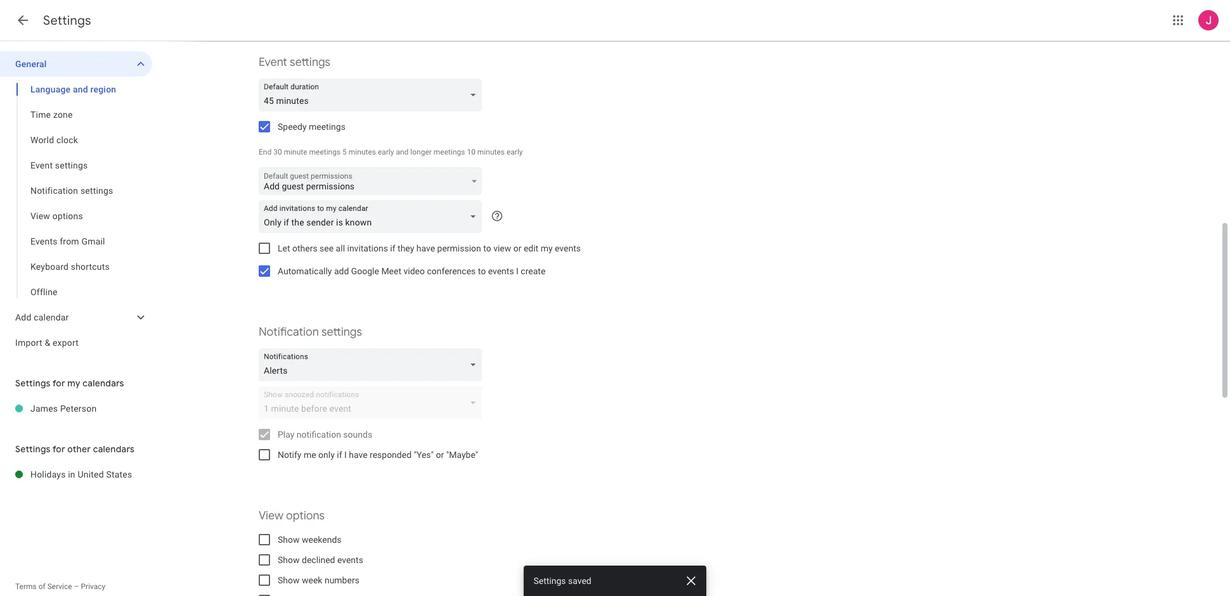 Task type: locate. For each thing, give the bounding box(es) containing it.
0 horizontal spatial notification
[[30, 186, 78, 196]]

numbers
[[325, 576, 360, 586]]

1 horizontal spatial event
[[259, 55, 287, 69]]

have
[[417, 244, 435, 254], [349, 450, 368, 460]]

1 horizontal spatial have
[[417, 244, 435, 254]]

0 vertical spatial add
[[264, 181, 280, 192]]

0 vertical spatial if
[[390, 244, 396, 254]]

1 horizontal spatial if
[[390, 244, 396, 254]]

1 vertical spatial event
[[30, 160, 53, 171]]

and left region
[[73, 84, 88, 95]]

1 vertical spatial notification
[[259, 325, 319, 339]]

meetings
[[309, 122, 346, 132], [309, 148, 341, 157], [434, 148, 465, 157]]

0 vertical spatial or
[[514, 244, 522, 254]]

0 horizontal spatial view
[[30, 211, 50, 221]]

to left view
[[483, 244, 491, 254]]

to right conferences
[[478, 266, 486, 277]]

0 horizontal spatial i
[[344, 450, 347, 460]]

show down show weekends
[[278, 556, 300, 566]]

1 horizontal spatial options
[[286, 509, 325, 523]]

guest right default
[[290, 172, 309, 181]]

general tree item
[[0, 51, 152, 77]]

1 horizontal spatial view options
[[259, 509, 325, 523]]

1 horizontal spatial notification
[[259, 325, 319, 339]]

me
[[304, 450, 316, 460]]

notification settings up from
[[30, 186, 113, 196]]

automatically add google meet video conferences to events i create
[[278, 266, 546, 277]]

show left week
[[278, 576, 300, 586]]

early
[[378, 148, 394, 157], [507, 148, 523, 157]]

1 horizontal spatial event settings
[[259, 55, 331, 69]]

0 horizontal spatial event settings
[[30, 160, 88, 171]]

have right the they at the top of the page
[[417, 244, 435, 254]]

event
[[259, 55, 287, 69], [30, 160, 53, 171]]

0 horizontal spatial event
[[30, 160, 53, 171]]

1 vertical spatial if
[[337, 450, 342, 460]]

peterson
[[60, 404, 97, 414]]

events
[[555, 244, 581, 254], [488, 266, 514, 277], [337, 556, 363, 566]]

notification settings down automatically
[[259, 325, 362, 339]]

0 vertical spatial for
[[53, 378, 65, 389]]

all
[[336, 244, 345, 254]]

or right "yes"
[[436, 450, 444, 460]]

event inside group
[[30, 160, 53, 171]]

0 horizontal spatial and
[[73, 84, 88, 95]]

view options up show weekends
[[259, 509, 325, 523]]

0 horizontal spatial minutes
[[349, 148, 376, 157]]

show weekends
[[278, 535, 342, 545]]

add calendar
[[15, 313, 69, 323]]

1 vertical spatial or
[[436, 450, 444, 460]]

show for show week numbers
[[278, 576, 300, 586]]

0 horizontal spatial my
[[67, 378, 80, 389]]

0 vertical spatial event settings
[[259, 55, 331, 69]]

1 vertical spatial calendars
[[93, 444, 135, 455]]

settings up james
[[15, 378, 51, 389]]

2 for from the top
[[53, 444, 65, 455]]

holidays in united states
[[30, 470, 132, 480]]

1 vertical spatial events
[[488, 266, 514, 277]]

notification down world clock
[[30, 186, 78, 196]]

declined
[[302, 556, 335, 566]]

3 show from the top
[[278, 576, 300, 586]]

2 vertical spatial show
[[278, 576, 300, 586]]

time zone
[[30, 110, 73, 120]]

terms
[[15, 583, 37, 592]]

0 vertical spatial show
[[278, 535, 300, 545]]

1 vertical spatial i
[[344, 450, 347, 460]]

end 30 minute meetings 5 minutes early and longer meetings 10 minutes early
[[259, 148, 523, 157]]

or left edit
[[514, 244, 522, 254]]

0 vertical spatial i
[[516, 266, 519, 277]]

early up add guest permissions dropdown button
[[378, 148, 394, 157]]

settings
[[290, 55, 331, 69], [55, 160, 88, 171], [80, 186, 113, 196], [322, 325, 362, 339]]

0 vertical spatial options
[[52, 211, 83, 221]]

i left create
[[516, 266, 519, 277]]

settings for settings saved
[[534, 577, 566, 587]]

meetings left 10
[[434, 148, 465, 157]]

1 vertical spatial have
[[349, 450, 368, 460]]

minutes
[[349, 148, 376, 157], [477, 148, 505, 157]]

0 vertical spatial and
[[73, 84, 88, 95]]

0 vertical spatial view
[[30, 211, 50, 221]]

show for show weekends
[[278, 535, 300, 545]]

add inside default guest permissions add guest permissions
[[264, 181, 280, 192]]

events up the numbers
[[337, 556, 363, 566]]

have down sounds
[[349, 450, 368, 460]]

1 horizontal spatial view
[[259, 509, 283, 523]]

view options up events from gmail
[[30, 211, 83, 221]]

&
[[45, 338, 50, 348]]

i
[[516, 266, 519, 277], [344, 450, 347, 460]]

video
[[404, 266, 425, 277]]

0 horizontal spatial have
[[349, 450, 368, 460]]

play
[[278, 430, 295, 440]]

privacy
[[81, 583, 105, 592]]

view
[[494, 244, 511, 254]]

0 horizontal spatial view options
[[30, 211, 83, 221]]

2 show from the top
[[278, 556, 300, 566]]

meetings left 5
[[309, 148, 341, 157]]

1 horizontal spatial or
[[514, 244, 522, 254]]

permissions
[[311, 172, 352, 181], [306, 181, 355, 192]]

speedy
[[278, 122, 307, 132]]

from
[[60, 237, 79, 247]]

responded
[[370, 450, 412, 460]]

and left "longer"
[[396, 148, 409, 157]]

view options
[[30, 211, 83, 221], [259, 509, 325, 523]]

my
[[541, 244, 553, 254], [67, 378, 80, 389]]

settings for settings
[[43, 13, 91, 29]]

1 show from the top
[[278, 535, 300, 545]]

"yes"
[[414, 450, 434, 460]]

1 vertical spatial add
[[15, 313, 31, 323]]

gmail
[[81, 237, 105, 247]]

add inside tree
[[15, 313, 31, 323]]

default
[[264, 172, 288, 181]]

james peterson tree item
[[0, 396, 152, 422]]

guest down default
[[282, 181, 304, 192]]

create
[[521, 266, 546, 277]]

view
[[30, 211, 50, 221], [259, 509, 283, 523]]

1 vertical spatial options
[[286, 509, 325, 523]]

1 vertical spatial event settings
[[30, 160, 88, 171]]

event settings
[[259, 55, 331, 69], [30, 160, 88, 171]]

view up show weekends
[[259, 509, 283, 523]]

None field
[[259, 79, 487, 112], [259, 200, 487, 233], [259, 349, 487, 382], [259, 79, 487, 112], [259, 200, 487, 233], [259, 349, 487, 382]]

1 vertical spatial my
[[67, 378, 80, 389]]

0 vertical spatial view options
[[30, 211, 83, 221]]

weekends
[[302, 535, 342, 545]]

calendars
[[83, 378, 124, 389], [93, 444, 135, 455]]

0 horizontal spatial options
[[52, 211, 83, 221]]

1 horizontal spatial and
[[396, 148, 409, 157]]

calendars up peterson
[[83, 378, 124, 389]]

if
[[390, 244, 396, 254], [337, 450, 342, 460]]

for left other
[[53, 444, 65, 455]]

1 vertical spatial for
[[53, 444, 65, 455]]

options
[[52, 211, 83, 221], [286, 509, 325, 523]]

group
[[0, 77, 152, 305]]

zone
[[53, 110, 73, 120]]

calendar
[[34, 313, 69, 323]]

1 vertical spatial and
[[396, 148, 409, 157]]

for for other
[[53, 444, 65, 455]]

settings for settings for other calendars
[[15, 444, 51, 455]]

i right only in the left bottom of the page
[[344, 450, 347, 460]]

1 vertical spatial show
[[278, 556, 300, 566]]

minutes right 5
[[349, 148, 376, 157]]

settings up holidays
[[15, 444, 51, 455]]

1 horizontal spatial minutes
[[477, 148, 505, 157]]

in
[[68, 470, 75, 480]]

1 horizontal spatial add
[[264, 181, 280, 192]]

language
[[30, 84, 71, 95]]

only
[[318, 450, 335, 460]]

1 horizontal spatial my
[[541, 244, 553, 254]]

settings left saved
[[534, 577, 566, 587]]

1 for from the top
[[53, 378, 65, 389]]

events right edit
[[555, 244, 581, 254]]

my right edit
[[541, 244, 553, 254]]

events down view
[[488, 266, 514, 277]]

1 horizontal spatial i
[[516, 266, 519, 277]]

1 horizontal spatial events
[[488, 266, 514, 277]]

add up import
[[15, 313, 31, 323]]

early right 10
[[507, 148, 523, 157]]

1 vertical spatial guest
[[282, 181, 304, 192]]

1 vertical spatial view
[[259, 509, 283, 523]]

tree containing general
[[0, 51, 152, 356]]

holidays
[[30, 470, 66, 480]]

1 horizontal spatial notification settings
[[259, 325, 362, 339]]

0 horizontal spatial or
[[436, 450, 444, 460]]

notification down automatically
[[259, 325, 319, 339]]

my up james peterson tree item
[[67, 378, 80, 389]]

settings
[[43, 13, 91, 29], [15, 378, 51, 389], [15, 444, 51, 455], [534, 577, 566, 587]]

options up show weekends
[[286, 509, 325, 523]]

1 vertical spatial to
[[478, 266, 486, 277]]

0 vertical spatial notification settings
[[30, 186, 113, 196]]

world
[[30, 135, 54, 145]]

if left the they at the top of the page
[[390, 244, 396, 254]]

0 horizontal spatial early
[[378, 148, 394, 157]]

show
[[278, 535, 300, 545], [278, 556, 300, 566], [278, 576, 300, 586]]

world clock
[[30, 135, 78, 145]]

minutes right 10
[[477, 148, 505, 157]]

0 vertical spatial calendars
[[83, 378, 124, 389]]

options up events from gmail
[[52, 211, 83, 221]]

view up events
[[30, 211, 50, 221]]

add down default
[[264, 181, 280, 192]]

language and region
[[30, 84, 116, 95]]

united
[[78, 470, 104, 480]]

settings for other calendars
[[15, 444, 135, 455]]

james
[[30, 404, 58, 414]]

1 horizontal spatial early
[[507, 148, 523, 157]]

tree
[[0, 51, 152, 356]]

invitations
[[347, 244, 388, 254]]

settings right go back icon
[[43, 13, 91, 29]]

2 horizontal spatial events
[[555, 244, 581, 254]]

2 minutes from the left
[[477, 148, 505, 157]]

for up james peterson
[[53, 378, 65, 389]]

0 horizontal spatial add
[[15, 313, 31, 323]]

1 vertical spatial permissions
[[306, 181, 355, 192]]

settings for settings for my calendars
[[15, 378, 51, 389]]

2 vertical spatial events
[[337, 556, 363, 566]]

show left 'weekends'
[[278, 535, 300, 545]]

0 horizontal spatial notification settings
[[30, 186, 113, 196]]

–
[[74, 583, 79, 592]]

if right only in the left bottom of the page
[[337, 450, 342, 460]]

they
[[398, 244, 414, 254]]

calendars up "states"
[[93, 444, 135, 455]]

1 vertical spatial view options
[[259, 509, 325, 523]]

0 horizontal spatial events
[[337, 556, 363, 566]]



Task type: vqa. For each thing, say whether or not it's contained in the screenshot.
Keyboard shortcuts on the top left of the page
yes



Task type: describe. For each thing, give the bounding box(es) containing it.
service
[[47, 583, 72, 592]]

notification settings inside group
[[30, 186, 113, 196]]

let others see all invitations if they have permission to view or edit my events
[[278, 244, 581, 254]]

add guest permissions button
[[259, 168, 482, 199]]

2 early from the left
[[507, 148, 523, 157]]

notify
[[278, 450, 302, 460]]

group containing language and region
[[0, 77, 152, 305]]

google
[[351, 266, 379, 277]]

conferences
[[427, 266, 476, 277]]

"maybe"
[[446, 450, 478, 460]]

shortcuts
[[71, 262, 110, 272]]

clock
[[56, 135, 78, 145]]

region
[[90, 84, 116, 95]]

speedy meetings
[[278, 122, 346, 132]]

add
[[334, 266, 349, 277]]

week
[[302, 576, 322, 586]]

default guest permissions add guest permissions
[[264, 172, 355, 192]]

permission
[[437, 244, 481, 254]]

1 minutes from the left
[[349, 148, 376, 157]]

time
[[30, 110, 51, 120]]

import
[[15, 338, 42, 348]]

notification
[[297, 430, 341, 440]]

0 vertical spatial event
[[259, 55, 287, 69]]

see
[[320, 244, 334, 254]]

0 vertical spatial to
[[483, 244, 491, 254]]

for for my
[[53, 378, 65, 389]]

of
[[38, 583, 45, 592]]

0 vertical spatial permissions
[[311, 172, 352, 181]]

10
[[467, 148, 476, 157]]

show declined events
[[278, 556, 363, 566]]

view inside group
[[30, 211, 50, 221]]

1 vertical spatial notification settings
[[259, 325, 362, 339]]

holidays in united states tree item
[[0, 462, 152, 488]]

0 vertical spatial have
[[417, 244, 435, 254]]

calendars for settings for my calendars
[[83, 378, 124, 389]]

terms of service – privacy
[[15, 583, 105, 592]]

options inside group
[[52, 211, 83, 221]]

privacy link
[[81, 583, 105, 592]]

terms of service link
[[15, 583, 72, 592]]

show week numbers
[[278, 576, 360, 586]]

other
[[67, 444, 91, 455]]

let
[[278, 244, 290, 254]]

saved
[[569, 577, 592, 587]]

longer
[[411, 148, 432, 157]]

meetings up 5
[[309, 122, 346, 132]]

automatically
[[278, 266, 332, 277]]

end
[[259, 148, 272, 157]]

0 horizontal spatial if
[[337, 450, 342, 460]]

general
[[15, 59, 47, 69]]

minute
[[284, 148, 307, 157]]

5
[[343, 148, 347, 157]]

events
[[30, 237, 57, 247]]

0 vertical spatial guest
[[290, 172, 309, 181]]

0 vertical spatial events
[[555, 244, 581, 254]]

settings heading
[[43, 13, 91, 29]]

holidays in united states link
[[30, 462, 152, 488]]

events from gmail
[[30, 237, 105, 247]]

0 vertical spatial notification
[[30, 186, 78, 196]]

notify me only if i have responded "yes" or "maybe"
[[278, 450, 478, 460]]

0 vertical spatial my
[[541, 244, 553, 254]]

offline
[[30, 287, 58, 297]]

show for show declined events
[[278, 556, 300, 566]]

calendars for settings for other calendars
[[93, 444, 135, 455]]

keyboard shortcuts
[[30, 262, 110, 272]]

1 early from the left
[[378, 148, 394, 157]]

keyboard
[[30, 262, 69, 272]]

play notification sounds
[[278, 430, 372, 440]]

edit
[[524, 244, 539, 254]]

export
[[53, 338, 79, 348]]

james peterson
[[30, 404, 97, 414]]

others
[[292, 244, 318, 254]]

meet
[[381, 266, 402, 277]]

settings for my calendars
[[15, 378, 124, 389]]

import & export
[[15, 338, 79, 348]]

30
[[273, 148, 282, 157]]

sounds
[[343, 430, 372, 440]]

settings saved
[[534, 577, 592, 587]]

states
[[106, 470, 132, 480]]

go back image
[[15, 13, 30, 28]]



